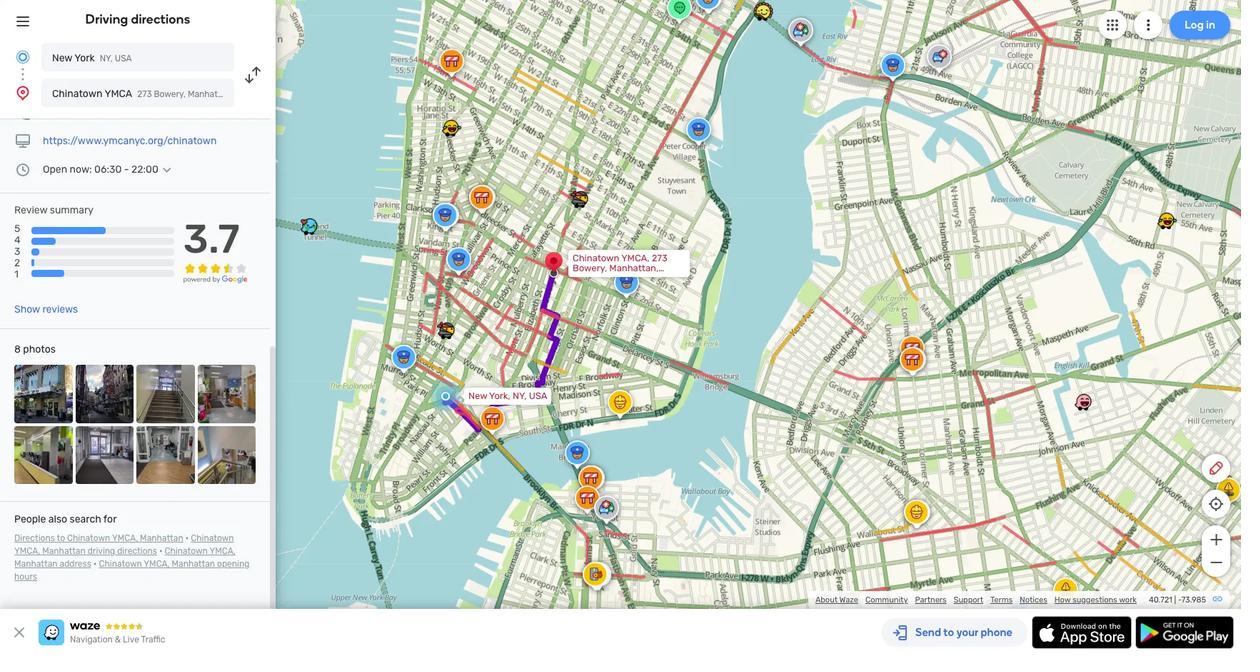 Task type: locate. For each thing, give the bounding box(es) containing it.
1 vertical spatial -
[[1179, 596, 1182, 605]]

0 vertical spatial -
[[124, 164, 129, 176]]

show reviews
[[14, 304, 78, 316]]

0 horizontal spatial usa
[[115, 54, 132, 64]]

273 inside chinatown ymca, 273 bowery, manhattan, united states
[[652, 253, 668, 264]]

0 horizontal spatial new
[[52, 52, 72, 64]]

usa for york
[[115, 54, 132, 64]]

40.721 | -73.985
[[1150, 596, 1207, 605]]

united for ymca,
[[573, 273, 602, 284]]

suggestions
[[1073, 596, 1118, 605]]

1 vertical spatial directions
[[117, 547, 157, 557]]

work
[[1120, 596, 1137, 605]]

1 horizontal spatial usa
[[529, 391, 548, 402]]

- right |
[[1179, 596, 1182, 605]]

chinatown inside chinatown ymca, manhattan address
[[165, 547, 208, 557]]

states
[[264, 89, 290, 99], [604, 273, 632, 284]]

0 vertical spatial united
[[235, 89, 262, 99]]

ymca, for hours
[[144, 560, 170, 570]]

ymca, inside "chinatown ymca, manhattan opening hours"
[[144, 560, 170, 570]]

link image
[[1212, 594, 1224, 605]]

1 vertical spatial united
[[573, 273, 602, 284]]

ny,
[[100, 54, 113, 64], [513, 391, 527, 402]]

summary
[[50, 204, 94, 216]]

manhattan down to at the bottom
[[42, 547, 86, 557]]

manhattan inside chinatown ymca, manhattan driving directions
[[42, 547, 86, 557]]

directions right driving
[[131, 11, 190, 27]]

1 horizontal spatial manhattan,
[[610, 263, 659, 274]]

now:
[[70, 164, 92, 176]]

review
[[14, 204, 47, 216]]

driving
[[88, 547, 115, 557]]

0 horizontal spatial bowery,
[[154, 89, 186, 99]]

directions
[[131, 11, 190, 27], [117, 547, 157, 557]]

chinatown inside chinatown ymca, 273 bowery, manhattan, united states
[[573, 253, 620, 264]]

06:30
[[94, 164, 122, 176]]

0 vertical spatial directions
[[131, 11, 190, 27]]

bowery, inside chinatown ymca, 273 bowery, manhattan, united states
[[573, 263, 607, 274]]

0 horizontal spatial 273
[[137, 89, 152, 99]]

ny, right york,
[[513, 391, 527, 402]]

0 vertical spatial bowery,
[[154, 89, 186, 99]]

navigation & live traffic
[[70, 635, 165, 645]]

1 vertical spatial ny,
[[513, 391, 527, 402]]

manhattan, inside chinatown ymca 273 bowery, manhattan, united states
[[188, 89, 233, 99]]

0 horizontal spatial united
[[235, 89, 262, 99]]

photos
[[23, 344, 56, 356]]

pencil image
[[1208, 460, 1225, 477]]

directions
[[14, 534, 55, 544]]

manhattan left opening
[[172, 560, 215, 570]]

york
[[75, 52, 95, 64]]

- left "22:00"
[[124, 164, 129, 176]]

1 horizontal spatial new
[[469, 391, 488, 402]]

273 inside chinatown ymca 273 bowery, manhattan, united states
[[137, 89, 152, 99]]

-
[[124, 164, 129, 176], [1179, 596, 1182, 605]]

manhattan, inside chinatown ymca, 273 bowery, manhattan, united states
[[610, 263, 659, 274]]

chinatown ymca, manhattan driving directions link
[[14, 534, 234, 557]]

united inside chinatown ymca, 273 bowery, manhattan, united states
[[573, 273, 602, 284]]

chinatown inside "chinatown ymca, manhattan opening hours"
[[99, 560, 142, 570]]

1 horizontal spatial states
[[604, 273, 632, 284]]

about waze community partners support terms notices how suggestions work
[[816, 596, 1137, 605]]

0 vertical spatial new
[[52, 52, 72, 64]]

united
[[235, 89, 262, 99], [573, 273, 602, 284]]

manhattan
[[140, 534, 183, 544], [42, 547, 86, 557], [14, 560, 58, 570], [172, 560, 215, 570]]

manhattan, for ymca,
[[610, 263, 659, 274]]

directions inside chinatown ymca, manhattan driving directions
[[117, 547, 157, 557]]

chinatown ymca, manhattan opening hours
[[14, 560, 250, 582]]

chinatown for chinatown ymca, 273 bowery, manhattan, united states
[[573, 253, 620, 264]]

for
[[103, 514, 117, 526]]

states inside chinatown ymca, 273 bowery, manhattan, united states
[[604, 273, 632, 284]]

manhattan inside "chinatown ymca, manhattan opening hours"
[[172, 560, 215, 570]]

ny, for york
[[100, 54, 113, 64]]

0 vertical spatial manhattan,
[[188, 89, 233, 99]]

zoom in image
[[1208, 532, 1226, 549]]

directions up the chinatown ymca, manhattan opening hours link
[[117, 547, 157, 557]]

manhattan,
[[188, 89, 233, 99], [610, 263, 659, 274]]

1 vertical spatial bowery,
[[573, 263, 607, 274]]

ymca, for manhattan,
[[622, 253, 650, 264]]

bowery,
[[154, 89, 186, 99], [573, 263, 607, 274]]

1 horizontal spatial -
[[1179, 596, 1182, 605]]

ymca
[[105, 88, 132, 100]]

show
[[14, 304, 40, 316]]

chinatown
[[52, 88, 102, 100], [573, 253, 620, 264], [67, 534, 110, 544], [191, 534, 234, 544], [165, 547, 208, 557], [99, 560, 142, 570]]

bowery, inside chinatown ymca 273 bowery, manhattan, united states
[[154, 89, 186, 99]]

review summary
[[14, 204, 94, 216]]

1 vertical spatial states
[[604, 273, 632, 284]]

states inside chinatown ymca 273 bowery, manhattan, united states
[[264, 89, 290, 99]]

0 vertical spatial states
[[264, 89, 290, 99]]

open now: 06:30 - 22:00 button
[[43, 164, 176, 176]]

also
[[48, 514, 67, 526]]

directions to chinatown ymca, manhattan
[[14, 534, 183, 544]]

new left york,
[[469, 391, 488, 402]]

community link
[[866, 596, 908, 605]]

chinatown for chinatown ymca, manhattan driving directions
[[191, 534, 234, 544]]

1 vertical spatial manhattan,
[[610, 263, 659, 274]]

1 horizontal spatial ny,
[[513, 391, 527, 402]]

0 horizontal spatial ny,
[[100, 54, 113, 64]]

usa right york,
[[529, 391, 548, 402]]

chinatown for chinatown ymca 273 bowery, manhattan, united states
[[52, 88, 102, 100]]

273
[[137, 89, 152, 99], [652, 253, 668, 264]]

ymca,
[[622, 253, 650, 264], [112, 534, 138, 544], [14, 547, 40, 557], [210, 547, 236, 557], [144, 560, 170, 570]]

usa up ymca
[[115, 54, 132, 64]]

0 vertical spatial 273
[[137, 89, 152, 99]]

traffic
[[141, 635, 165, 645]]

new left york on the left
[[52, 52, 72, 64]]

1 horizontal spatial 273
[[652, 253, 668, 264]]

1 vertical spatial new
[[469, 391, 488, 402]]

chinatown inside chinatown ymca, manhattan driving directions
[[191, 534, 234, 544]]

ymca, inside chinatown ymca, 273 bowery, manhattan, united states
[[622, 253, 650, 264]]

5 4 3 2 1
[[14, 223, 21, 281]]

live
[[123, 635, 139, 645]]

usa for york,
[[529, 391, 548, 402]]

1 horizontal spatial united
[[573, 273, 602, 284]]

1 vertical spatial 273
[[652, 253, 668, 264]]

1 vertical spatial usa
[[529, 391, 548, 402]]

ny, inside new york ny, usa
[[100, 54, 113, 64]]

usa
[[115, 54, 132, 64], [529, 391, 548, 402]]

chinatown ymca, manhattan address link
[[14, 547, 236, 570]]

0 horizontal spatial manhattan,
[[188, 89, 233, 99]]

manhattan up "chinatown ymca, manhattan address" link
[[140, 534, 183, 544]]

image 7 of chinatown ymca, manhattan image
[[136, 426, 195, 484]]

york,
[[489, 391, 511, 402]]

22:00
[[131, 164, 158, 176]]

0 horizontal spatial states
[[264, 89, 290, 99]]

0 vertical spatial ny,
[[100, 54, 113, 64]]

people also search for
[[14, 514, 117, 526]]

about
[[816, 596, 838, 605]]

image 5 of chinatown ymca, manhattan image
[[14, 426, 73, 484]]

new
[[52, 52, 72, 64], [469, 391, 488, 402]]

x image
[[11, 624, 28, 642]]

driving directions
[[85, 11, 190, 27]]

0 vertical spatial usa
[[115, 54, 132, 64]]

3
[[14, 246, 20, 258]]

reviews
[[42, 304, 78, 316]]

|
[[1175, 596, 1177, 605]]

united inside chinatown ymca 273 bowery, manhattan, united states
[[235, 89, 262, 99]]

manhattan for chinatown ymca, manhattan address
[[14, 560, 58, 570]]

image 2 of chinatown ymca, manhattan image
[[75, 365, 134, 423]]

chinatown for chinatown ymca, manhattan opening hours
[[99, 560, 142, 570]]

chinatown ymca, 273 bowery, manhattan, united states
[[573, 253, 668, 284]]

image 6 of chinatown ymca, manhattan image
[[75, 426, 134, 484]]

8
[[14, 344, 21, 356]]

manhattan for chinatown ymca, manhattan opening hours
[[172, 560, 215, 570]]

usa inside new york ny, usa
[[115, 54, 132, 64]]

manhattan up hours
[[14, 560, 58, 570]]

driving
[[85, 11, 128, 27]]

1
[[14, 269, 19, 281]]

1 horizontal spatial bowery,
[[573, 263, 607, 274]]

image 4 of chinatown ymca, manhattan image
[[198, 365, 256, 423]]

ymca, inside chinatown ymca, manhattan driving directions
[[14, 547, 40, 557]]

ny, right york on the left
[[100, 54, 113, 64]]

image 1 of chinatown ymca, manhattan image
[[14, 365, 73, 423]]

manhattan inside chinatown ymca, manhattan address
[[14, 560, 58, 570]]

2
[[14, 257, 20, 270]]



Task type: describe. For each thing, give the bounding box(es) containing it.
call image
[[14, 104, 31, 121]]

new york, ny, usa
[[469, 391, 548, 402]]

https://www.ymcanyc.org/chinatown link
[[43, 135, 217, 147]]

people
[[14, 514, 46, 526]]

chevron down image
[[158, 164, 176, 176]]

clock image
[[14, 161, 31, 179]]

ymca, for directions
[[14, 547, 40, 557]]

chinatown ymca 273 bowery, manhattan, united states
[[52, 88, 290, 100]]

terms
[[991, 596, 1013, 605]]

ny, for york,
[[513, 391, 527, 402]]

to
[[57, 534, 65, 544]]

how suggestions work link
[[1055, 596, 1137, 605]]

states for ymca,
[[604, 273, 632, 284]]

search
[[70, 514, 101, 526]]

manhattan for chinatown ymca, manhattan driving directions
[[42, 547, 86, 557]]

open now: 06:30 - 22:00
[[43, 164, 158, 176]]

4
[[14, 234, 21, 247]]

new york ny, usa
[[52, 52, 132, 64]]

chinatown ymca, manhattan driving directions
[[14, 534, 234, 557]]

8 photos
[[14, 344, 56, 356]]

new for york,
[[469, 391, 488, 402]]

73.985
[[1182, 596, 1207, 605]]

address
[[60, 560, 91, 570]]

chinatown for chinatown ymca, manhattan address
[[165, 547, 208, 557]]

support link
[[954, 596, 984, 605]]

directions to chinatown ymca, manhattan link
[[14, 534, 183, 544]]

support
[[954, 596, 984, 605]]

new for york
[[52, 52, 72, 64]]

image 8 of chinatown ymca, manhattan image
[[198, 426, 256, 484]]

community
[[866, 596, 908, 605]]

chinatown ymca, manhattan address
[[14, 547, 236, 570]]

notices link
[[1020, 596, 1048, 605]]

0 horizontal spatial -
[[124, 164, 129, 176]]

image 3 of chinatown ymca, manhattan image
[[136, 365, 195, 423]]

ymca, inside chinatown ymca, manhattan address
[[210, 547, 236, 557]]

3.7
[[183, 216, 240, 263]]

united for ymca
[[235, 89, 262, 99]]

waze
[[840, 596, 859, 605]]

opening
[[217, 560, 250, 570]]

40.721
[[1150, 596, 1173, 605]]

current location image
[[14, 49, 31, 66]]

5
[[14, 223, 20, 235]]

navigation
[[70, 635, 113, 645]]

hours
[[14, 572, 37, 582]]

partners link
[[916, 596, 947, 605]]

bowery, for ymca
[[154, 89, 186, 99]]

&
[[115, 635, 121, 645]]

notices
[[1020, 596, 1048, 605]]

open
[[43, 164, 67, 176]]

zoom out image
[[1208, 554, 1226, 572]]

location image
[[14, 84, 31, 101]]

chinatown ymca, manhattan opening hours link
[[14, 560, 250, 582]]

https://www.ymcanyc.org/chinatown
[[43, 135, 217, 147]]

273 for ymca,
[[652, 253, 668, 264]]

states for ymca
[[264, 89, 290, 99]]

partners
[[916, 596, 947, 605]]

bowery, for ymca,
[[573, 263, 607, 274]]

terms link
[[991, 596, 1013, 605]]

computer image
[[14, 133, 31, 150]]

how
[[1055, 596, 1071, 605]]

about waze link
[[816, 596, 859, 605]]

273 for ymca
[[137, 89, 152, 99]]

manhattan, for ymca
[[188, 89, 233, 99]]



Task type: vqa. For each thing, say whether or not it's contained in the screenshot.
the bottommost police icon
no



